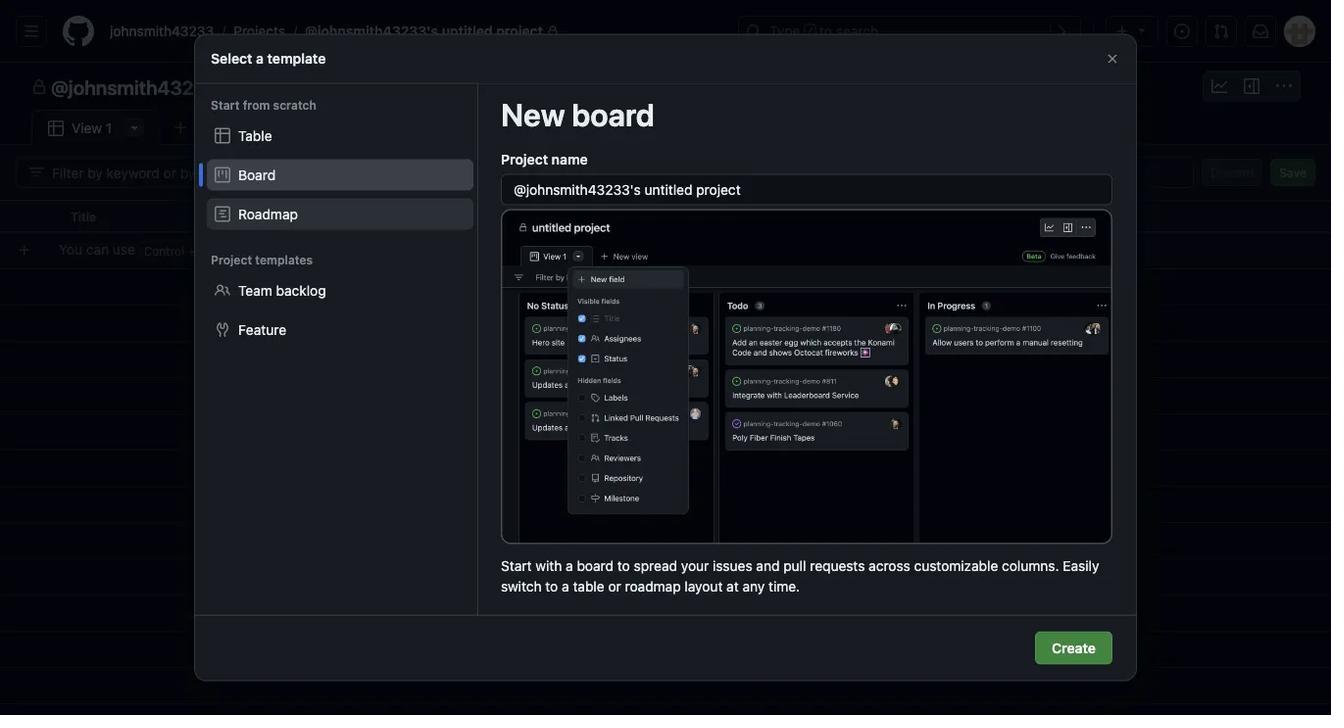 Task type: locate. For each thing, give the bounding box(es) containing it.
table
[[238, 127, 272, 144]]

@johnsmith43233's up template
[[305, 23, 438, 39]]

/ for johnsmith43233
[[222, 23, 226, 39]]

assignees
[[709, 210, 768, 223]]

project roadmap image
[[215, 206, 230, 222]]

new inside select a template alert dialog
[[501, 96, 565, 133]]

tools image
[[215, 322, 230, 338]]

1 horizontal spatial @johnsmith43233's
[[305, 23, 438, 39]]

row containing you can use
[[8, 232, 1331, 269]]

start up switch
[[501, 558, 532, 575]]

1 vertical spatial start
[[501, 558, 532, 575]]

table
[[573, 579, 604, 595]]

new up the project name
[[501, 96, 565, 133]]

project up table element
[[312, 75, 375, 99]]

a down projects link
[[256, 50, 264, 67]]

roadmap
[[238, 206, 298, 222]]

/ inside type / to search
[[806, 25, 813, 39]]

to left the 'add'
[[242, 241, 255, 258]]

homepage image
[[63, 16, 94, 47]]

1
[[106, 120, 112, 136]]

roadmap
[[625, 579, 681, 595]]

1 vertical spatial sc 9kayk9 0 image
[[28, 165, 44, 180]]

view inside popup button
[[229, 120, 260, 136]]

view
[[229, 120, 260, 136], [72, 120, 102, 136]]

your
[[681, 558, 709, 575]]

select a template
[[211, 50, 326, 67]]

title
[[71, 210, 96, 223]]

start from scratch
[[211, 99, 317, 112]]

1 horizontal spatial project
[[501, 151, 548, 168]]

a
[[256, 50, 264, 67], [566, 558, 573, 575], [562, 579, 569, 595]]

1 vertical spatial project
[[211, 253, 252, 267]]

start up new view
[[211, 99, 240, 112]]

grid
[[0, 200, 1331, 716]]

tab list containing new view
[[31, 110, 304, 146]]

0 horizontal spatial untitled
[[238, 75, 307, 99]]

/
[[222, 23, 226, 39], [293, 23, 297, 39], [806, 25, 813, 39]]

new
[[501, 96, 565, 133], [196, 120, 225, 136]]

johnsmith43233 link
[[102, 16, 222, 47]]

1 view from the left
[[229, 120, 260, 136]]

/ up template
[[293, 23, 297, 39]]

1 horizontal spatial view
[[229, 120, 260, 136]]

projects
[[234, 23, 285, 39]]

0 horizontal spatial @johnsmith43233's
[[51, 75, 234, 99]]

roadmap element
[[207, 198, 473, 230]]

untitled inside @johnsmith43233's untitled project link
[[442, 23, 493, 39]]

1 vertical spatial project
[[312, 75, 375, 99]]

column header
[[0, 200, 59, 233]]

untitled left lock image
[[442, 23, 493, 39]]

project templates element
[[195, 275, 477, 346]]

0 horizontal spatial project
[[312, 75, 375, 99]]

start
[[211, 99, 240, 112], [501, 558, 532, 575]]

1 horizontal spatial untitled
[[442, 23, 493, 39]]

start inside start with a board to spread your issues and pull requests across customizable columns. easily switch to a table or roadmap layout at any time.
[[501, 558, 532, 575]]

and
[[756, 558, 780, 575]]

1 vertical spatial @johnsmith43233's
[[51, 75, 234, 99]]

save
[[1279, 166, 1307, 179]]

sc 9kayk9 0 image
[[1212, 78, 1227, 94], [1244, 78, 1260, 94], [1276, 78, 1292, 94], [48, 121, 64, 136]]

new left table
[[196, 120, 225, 136]]

project templates
[[211, 253, 313, 267]]

tab panel
[[0, 145, 1331, 716]]

untitled down select a template
[[238, 75, 307, 99]]

0 vertical spatial board
[[572, 96, 654, 133]]

0 vertical spatial sc 9kayk9 0 image
[[31, 79, 47, 95]]

1 horizontal spatial project
[[496, 23, 543, 39]]

can
[[86, 241, 109, 258]]

1 horizontal spatial new
[[501, 96, 565, 133]]

0 horizontal spatial /
[[222, 23, 226, 39]]

0 vertical spatial project
[[496, 23, 543, 39]]

project
[[501, 151, 548, 168], [211, 253, 252, 267]]

2 horizontal spatial /
[[806, 25, 813, 39]]

row containing title
[[0, 200, 1331, 233]]

johnsmith43233
[[110, 23, 214, 39]]

board up name
[[572, 96, 654, 133]]

feature
[[238, 321, 286, 338]]

discard
[[1211, 166, 1254, 179]]

1 vertical spatial board
[[577, 558, 614, 575]]

1 vertical spatial @johnsmith43233's untitled project
[[51, 75, 375, 99]]

switch
[[501, 579, 542, 595]]

board up table
[[577, 558, 614, 575]]

1 vertical spatial a
[[566, 558, 573, 575]]

sc 9kayk9 0 image
[[31, 79, 47, 95], [28, 165, 44, 180]]

/ right type
[[806, 25, 813, 39]]

lock image
[[547, 25, 559, 37]]

view left 1 in the top left of the page
[[72, 120, 102, 136]]

easily
[[1063, 558, 1099, 575]]

untitled
[[442, 23, 493, 39], [238, 75, 307, 99]]

Project name text field
[[502, 175, 1112, 204]]

row down view filters region
[[0, 200, 1331, 233]]

save button
[[1271, 159, 1315, 186]]

0 horizontal spatial project
[[211, 253, 252, 267]]

grid containing you can use
[[0, 200, 1331, 716]]

1 horizontal spatial start
[[501, 558, 532, 575]]

@johnsmith43233's untitled project
[[305, 23, 543, 39], [51, 75, 375, 99]]

start for start with a board to spread your issues and pull requests across customizable columns. easily switch to a table or roadmap layout at any time.
[[501, 558, 532, 575]]

notifications image
[[1253, 24, 1268, 39]]

sc 9kayk9 0 image left view 1
[[48, 121, 64, 136]]

@johnsmith43233's inside list
[[305, 23, 438, 39]]

sc 9kayk9 0 image down git pull request image
[[1212, 78, 1227, 94]]

pull
[[783, 558, 806, 575]]

row
[[0, 200, 1331, 233], [8, 232, 1331, 269]]

to down with
[[545, 579, 558, 595]]

title column options image
[[663, 209, 678, 224]]

tab list
[[31, 110, 304, 146]]

list
[[102, 16, 726, 47]]

status column options image
[[1055, 209, 1070, 224]]

or
[[608, 579, 621, 595]]

new inside popup button
[[196, 120, 225, 136]]

0 vertical spatial @johnsmith43233's
[[305, 23, 438, 39]]

view options for view 1 image
[[127, 120, 142, 135]]

board
[[238, 167, 276, 183]]

new for new board
[[501, 96, 565, 133]]

new for new view
[[196, 120, 225, 136]]

0 vertical spatial untitled
[[442, 23, 493, 39]]

status
[[905, 210, 942, 223]]

start with a board to spread your issues and pull requests across customizable columns. easily switch to a table or roadmap layout at any time. image
[[501, 209, 1113, 545]]

board
[[572, 96, 654, 133], [577, 558, 614, 575]]

0 horizontal spatial view
[[72, 120, 102, 136]]

@johnsmith43233's untitled project link
[[297, 16, 567, 47]]

new view button
[[160, 112, 273, 144]]

untitled inside project navigation
[[238, 75, 307, 99]]

new view
[[196, 120, 260, 136]]

0 horizontal spatial new
[[196, 120, 225, 136]]

space
[[199, 245, 234, 258]]

to
[[820, 23, 832, 39], [242, 241, 255, 258], [617, 558, 630, 575], [545, 579, 558, 595]]

sc 9kayk9 0 image up view 1 link
[[31, 79, 47, 95]]

projects link
[[226, 16, 293, 47]]

git pull request image
[[1213, 24, 1229, 39]]

use
[[113, 241, 135, 258]]

spread
[[634, 558, 677, 575]]

@johnsmith43233's up view options for view 1 icon
[[51, 75, 234, 99]]

project left name
[[501, 151, 548, 168]]

project left lock image
[[496, 23, 543, 39]]

tab panel containing you can use
[[0, 145, 1331, 716]]

a right with
[[566, 558, 573, 575]]

time.
[[768, 579, 800, 595]]

0 vertical spatial project
[[501, 151, 548, 168]]

project
[[496, 23, 543, 39], [312, 75, 375, 99]]

issues
[[713, 558, 752, 575]]

view down from
[[229, 120, 260, 136]]

@johnsmith43233's untitled project inside project navigation
[[51, 75, 375, 99]]

project for project name
[[501, 151, 548, 168]]

0 horizontal spatial start
[[211, 99, 240, 112]]

add
[[259, 241, 283, 258]]

1 vertical spatial untitled
[[238, 75, 307, 99]]

layout
[[685, 579, 723, 595]]

people image
[[215, 283, 230, 298]]

row down title column options image
[[8, 232, 1331, 269]]

templates
[[255, 253, 313, 267]]

/ up select
[[222, 23, 226, 39]]

project up people 'image'
[[211, 253, 252, 267]]

project name
[[501, 151, 588, 168]]

view 1 link
[[31, 110, 160, 146]]

create new item or add existing item image
[[17, 243, 32, 258]]

@johnsmith43233's
[[305, 23, 438, 39], [51, 75, 234, 99]]

sc 9kayk9 0 image down view 1 link
[[28, 165, 44, 180]]

a left table
[[562, 579, 569, 595]]

0 vertical spatial start
[[211, 99, 240, 112]]

board inside start with a board to spread your issues and pull requests across customizable columns. easily switch to a table or roadmap layout at any time.
[[577, 558, 614, 575]]

item
[[306, 241, 333, 258]]

table image
[[215, 128, 230, 144]]

to left search
[[820, 23, 832, 39]]

command palette image
[[1058, 24, 1073, 39]]



Task type: describe. For each thing, give the bounding box(es) containing it.
you can use control + space to add an item
[[59, 241, 333, 258]]

at
[[726, 579, 739, 595]]

issue opened image
[[1174, 24, 1190, 39]]

from
[[243, 99, 270, 112]]

customizable
[[914, 558, 998, 575]]

type / to search
[[769, 23, 878, 39]]

across
[[869, 558, 910, 575]]

type
[[769, 23, 800, 39]]

to inside you can use control + space to add an item
[[242, 241, 255, 258]]

+
[[188, 245, 196, 258]]

name
[[552, 151, 588, 168]]

select
[[211, 50, 252, 67]]

project inside project navigation
[[312, 75, 375, 99]]

view filters region
[[16, 157, 1315, 188]]

columns.
[[1002, 558, 1059, 575]]

sc 9kayk9 0 image inside view filters region
[[28, 165, 44, 180]]

list containing johnsmith43233 / projects /
[[102, 16, 726, 47]]

select a template alert dialog
[[195, 35, 1136, 681]]

project image
[[215, 167, 230, 183]]

team
[[238, 282, 272, 298]]

project navigation
[[0, 63, 1331, 110]]

sc 9kayk9 0 image down the notifications image
[[1244, 78, 1260, 94]]

control
[[144, 245, 185, 258]]

sc 9kayk9 0 image up save button
[[1276, 78, 1292, 94]]

team backlog
[[238, 282, 326, 298]]

view 1
[[72, 120, 112, 136]]

new board
[[501, 96, 654, 133]]

start for start from scratch
[[211, 99, 240, 112]]

johnsmith43233 / projects /
[[110, 23, 297, 39]]

2 view from the left
[[72, 120, 102, 136]]

sc 9kayk9 0 image inside project navigation
[[31, 79, 47, 95]]

close image
[[1105, 51, 1120, 67]]

sc 9kayk9 0 image inside view 1 link
[[48, 121, 64, 136]]

search
[[836, 23, 878, 39]]

@johnsmith43233's inside project navigation
[[51, 75, 234, 99]]

an
[[287, 241, 302, 258]]

scratch
[[273, 99, 317, 112]]

to up or
[[617, 558, 630, 575]]

with
[[535, 558, 562, 575]]

1 horizontal spatial /
[[293, 23, 297, 39]]

new board region
[[0, 0, 1331, 716]]

plus image
[[1114, 24, 1130, 39]]

start from scratch element
[[195, 120, 477, 230]]

column header inside grid
[[0, 200, 59, 233]]

template
[[267, 50, 326, 67]]

board element
[[207, 159, 473, 191]]

backlog
[[276, 282, 326, 298]]

requests
[[810, 558, 865, 575]]

feature element
[[207, 314, 473, 346]]

any
[[742, 579, 765, 595]]

you
[[59, 241, 82, 258]]

team backlog element
[[207, 275, 473, 306]]

0 vertical spatial @johnsmith43233's untitled project
[[305, 23, 543, 39]]

project for project templates
[[211, 253, 252, 267]]

table element
[[207, 120, 473, 151]]

start with a board to spread your issues and pull requests across customizable columns. easily switch to a table or roadmap layout at any time.
[[501, 558, 1099, 595]]

row inside grid
[[8, 232, 1331, 269]]

0 vertical spatial a
[[256, 50, 264, 67]]

2 vertical spatial a
[[562, 579, 569, 595]]

triangle down image
[[1134, 22, 1150, 38]]

add field image
[[1105, 208, 1120, 223]]

assignees column options image
[[859, 209, 874, 224]]

/ for type
[[806, 25, 813, 39]]

project inside @johnsmith43233's untitled project link
[[496, 23, 543, 39]]

discard button
[[1202, 159, 1263, 186]]



Task type: vqa. For each thing, say whether or not it's contained in the screenshot.
Board element at the top left
yes



